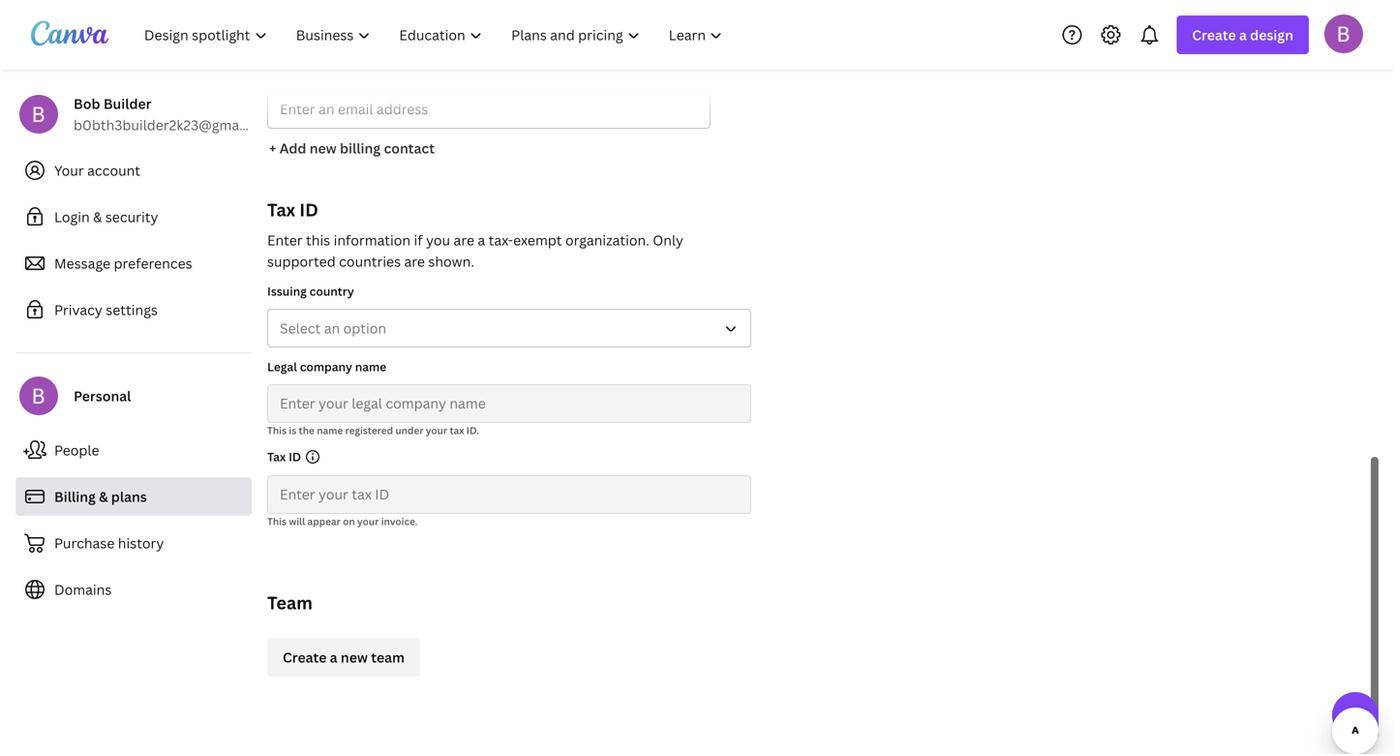 Task type: vqa. For each thing, say whether or not it's contained in the screenshot.
Kn
no



Task type: locate. For each thing, give the bounding box(es) containing it.
is
[[289, 424, 296, 437]]

1 horizontal spatial name
[[355, 359, 386, 375]]

purchase history
[[54, 534, 164, 552]]

&
[[93, 208, 102, 226], [99, 487, 108, 506]]

name
[[355, 359, 386, 375], [317, 424, 343, 437]]

your right on
[[357, 515, 379, 528]]

tax for tax id enter this information if you are a tax-exempt organization. only supported countries are shown.
[[267, 198, 295, 222]]

plans
[[111, 487, 147, 506]]

create inside button
[[283, 648, 327, 667]]

issuing
[[267, 283, 307, 299]]

this
[[267, 424, 287, 437], [267, 515, 287, 528]]

2 horizontal spatial a
[[1239, 26, 1247, 44]]

tax
[[267, 198, 295, 222], [267, 449, 286, 465]]

your account link
[[15, 151, 252, 190]]

+ add new billing contact button
[[267, 129, 437, 167]]

top level navigation element
[[132, 15, 739, 54]]

+ add new billing contact
[[269, 139, 435, 157]]

if
[[414, 231, 423, 249]]

team
[[371, 648, 405, 667]]

create left design
[[1192, 26, 1236, 44]]

domains
[[54, 580, 112, 599]]

people
[[54, 441, 99, 459]]

0 vertical spatial a
[[1239, 26, 1247, 44]]

0 horizontal spatial new
[[310, 139, 337, 157]]

name right the
[[317, 424, 343, 437]]

0 vertical spatial id
[[299, 198, 318, 222]]

a inside tax id enter this information if you are a tax-exempt organization. only supported countries are shown.
[[478, 231, 485, 249]]

create a new team
[[283, 648, 405, 667]]

supported
[[267, 252, 336, 271]]

message
[[54, 254, 110, 273]]

id down is
[[289, 449, 301, 465]]

0 horizontal spatial your
[[357, 515, 379, 528]]

0 horizontal spatial name
[[317, 424, 343, 437]]

an
[[324, 319, 340, 337]]

& left plans
[[99, 487, 108, 506]]

1 horizontal spatial a
[[478, 231, 485, 249]]

0 vertical spatial this
[[267, 424, 287, 437]]

0 vertical spatial tax
[[267, 198, 295, 222]]

0 horizontal spatial a
[[330, 648, 337, 667]]

1 tax from the top
[[267, 198, 295, 222]]

1 vertical spatial name
[[317, 424, 343, 437]]

design
[[1250, 26, 1293, 44]]

account
[[87, 161, 140, 180]]

1 horizontal spatial your
[[426, 424, 447, 437]]

1 this from the top
[[267, 424, 287, 437]]

add
[[279, 139, 306, 157]]

bob builder b0bth3builder2k23@gmail.com
[[74, 94, 279, 134]]

& right login
[[93, 208, 102, 226]]

tax inside tax id enter this information if you are a tax-exempt organization. only supported countries are shown.
[[267, 198, 295, 222]]

exempt
[[513, 231, 562, 249]]

0 vertical spatial new
[[310, 139, 337, 157]]

id up this
[[299, 198, 318, 222]]

id for tax id enter this information if you are a tax-exempt organization. only supported countries are shown.
[[299, 198, 318, 222]]

name down option
[[355, 359, 386, 375]]

1 horizontal spatial new
[[341, 648, 368, 667]]

Select an option button
[[267, 309, 751, 348]]

a left design
[[1239, 26, 1247, 44]]

1 vertical spatial this
[[267, 515, 287, 528]]

new right add
[[310, 139, 337, 157]]

a left team
[[330, 648, 337, 667]]

id for tax id
[[289, 449, 301, 465]]

0 horizontal spatial create
[[283, 648, 327, 667]]

0 horizontal spatial are
[[404, 252, 425, 271]]

this
[[306, 231, 330, 249]]

1 vertical spatial are
[[404, 252, 425, 271]]

2 tax from the top
[[267, 449, 286, 465]]

a
[[1239, 26, 1247, 44], [478, 231, 485, 249], [330, 648, 337, 667]]

your left tax
[[426, 424, 447, 437]]

1 vertical spatial &
[[99, 487, 108, 506]]

0 vertical spatial create
[[1192, 26, 1236, 44]]

this left will
[[267, 515, 287, 528]]

1 vertical spatial a
[[478, 231, 485, 249]]

Enter your tax ID text field
[[280, 476, 739, 513]]

1 vertical spatial new
[[341, 648, 368, 667]]

only
[[653, 231, 684, 249]]

1 vertical spatial your
[[357, 515, 379, 528]]

are up shown. on the left of page
[[454, 231, 474, 249]]

billing & plans link
[[15, 477, 252, 516]]

id inside tax id enter this information if you are a tax-exempt organization. only supported countries are shown.
[[299, 198, 318, 222]]

the
[[299, 424, 314, 437]]

this left is
[[267, 424, 287, 437]]

1 vertical spatial id
[[289, 449, 301, 465]]

legal company name
[[267, 359, 386, 375]]

new left team
[[341, 648, 368, 667]]

bob builder image
[[1324, 14, 1363, 53]]

shown.
[[428, 252, 474, 271]]

countries
[[339, 252, 401, 271]]

tax
[[450, 424, 464, 437]]

login & security link
[[15, 198, 252, 236]]

2 this from the top
[[267, 515, 287, 528]]

registered
[[345, 424, 393, 437]]

are
[[454, 231, 474, 249], [404, 252, 425, 271]]

login
[[54, 208, 90, 226]]

1 vertical spatial create
[[283, 648, 327, 667]]

create
[[1192, 26, 1236, 44], [283, 648, 327, 667]]

are down if at the top of the page
[[404, 252, 425, 271]]

0 vertical spatial name
[[355, 359, 386, 375]]

create inside dropdown button
[[1192, 26, 1236, 44]]

security
[[105, 208, 158, 226]]

tax-
[[489, 231, 513, 249]]

& for login
[[93, 208, 102, 226]]

your
[[426, 424, 447, 437], [357, 515, 379, 528]]

billing
[[340, 139, 381, 157]]

you
[[426, 231, 450, 249]]

id
[[299, 198, 318, 222], [289, 449, 301, 465]]

new for team
[[341, 648, 368, 667]]

your account
[[54, 161, 140, 180]]

a inside dropdown button
[[1239, 26, 1247, 44]]

a inside button
[[330, 648, 337, 667]]

1 horizontal spatial are
[[454, 231, 474, 249]]

create down team
[[283, 648, 327, 667]]

login & security
[[54, 208, 158, 226]]

create for create a design
[[1192, 26, 1236, 44]]

on
[[343, 515, 355, 528]]

1 horizontal spatial create
[[1192, 26, 1236, 44]]

2 vertical spatial a
[[330, 648, 337, 667]]

+
[[269, 139, 276, 157]]

team
[[267, 591, 313, 615]]

a left the tax-
[[478, 231, 485, 249]]

preferences
[[114, 254, 192, 273]]

0 vertical spatial your
[[426, 424, 447, 437]]

new
[[310, 139, 337, 157], [341, 648, 368, 667]]

0 vertical spatial &
[[93, 208, 102, 226]]

id.
[[466, 424, 479, 437]]

contact
[[384, 139, 435, 157]]

1 vertical spatial tax
[[267, 449, 286, 465]]



Task type: describe. For each thing, give the bounding box(es) containing it.
message preferences link
[[15, 244, 252, 283]]

under
[[395, 424, 423, 437]]

your
[[54, 161, 84, 180]]

personal
[[74, 387, 131, 405]]

bob
[[74, 94, 100, 113]]

new for billing
[[310, 139, 337, 157]]

privacy settings link
[[15, 290, 252, 329]]

organization.
[[565, 231, 649, 249]]

invoice.
[[381, 515, 418, 528]]

this for this is the name registered under your tax id.
[[267, 424, 287, 437]]

appear
[[307, 515, 341, 528]]

0 vertical spatial are
[[454, 231, 474, 249]]

history
[[118, 534, 164, 552]]

billing & plans
[[54, 487, 147, 506]]

people link
[[15, 431, 252, 470]]

privacy settings
[[54, 301, 158, 319]]

this is the name registered under your tax id.
[[267, 424, 479, 437]]

create a new team button
[[267, 638, 420, 677]]

& for billing
[[99, 487, 108, 506]]

will
[[289, 515, 305, 528]]

a for create a new team
[[330, 648, 337, 667]]

a for create a design
[[1239, 26, 1247, 44]]

domains link
[[15, 570, 252, 609]]

billing
[[54, 487, 96, 506]]

select an option
[[280, 319, 386, 337]]

tax id
[[267, 449, 301, 465]]

tax for tax id
[[267, 449, 286, 465]]

information
[[334, 231, 411, 249]]

builder
[[103, 94, 152, 113]]

settings
[[106, 301, 158, 319]]

legal
[[267, 359, 297, 375]]

create for create a new team
[[283, 648, 327, 667]]

tax id enter this information if you are a tax-exempt organization. only supported countries are shown.
[[267, 198, 684, 271]]

enter
[[267, 231, 303, 249]]

create a design
[[1192, 26, 1293, 44]]

message preferences
[[54, 254, 192, 273]]

b0bth3builder2k23@gmail.com
[[74, 116, 279, 134]]

option
[[343, 319, 386, 337]]

privacy
[[54, 301, 102, 319]]

purchase history link
[[15, 524, 252, 562]]

Enter your legal company name text field
[[280, 385, 739, 422]]

this will appear on your invoice.
[[267, 515, 418, 528]]

create a design button
[[1177, 15, 1309, 54]]

this for this will appear on your invoice.
[[267, 515, 287, 528]]

issuing country
[[267, 283, 354, 299]]

purchase
[[54, 534, 115, 552]]

select
[[280, 319, 321, 337]]

country
[[309, 283, 354, 299]]

Enter an email address text field
[[280, 91, 698, 128]]

company
[[300, 359, 352, 375]]



